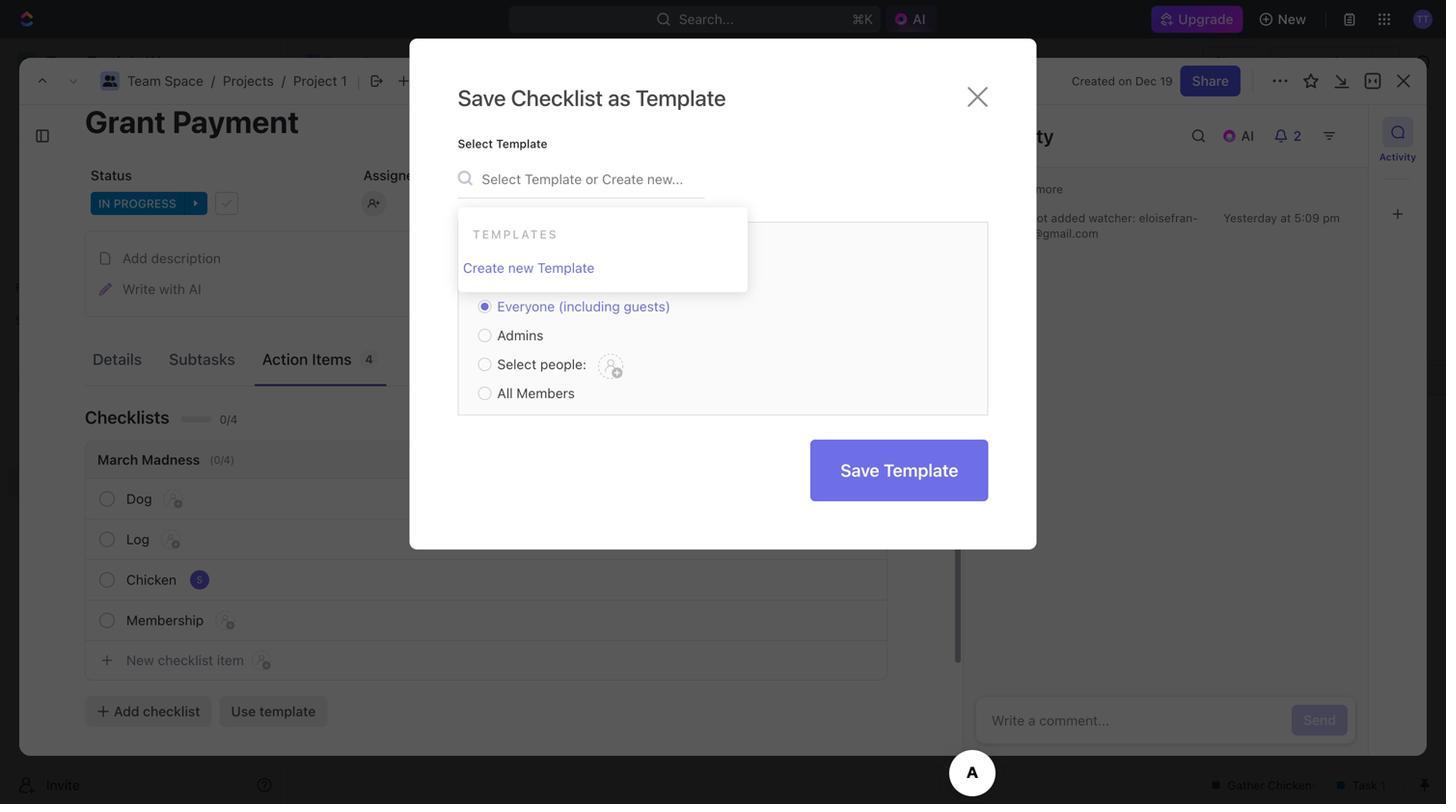Task type: locate. For each thing, give the bounding box(es) containing it.
checklist
[[511, 85, 603, 111]]

log
[[126, 532, 150, 548]]

share for share button below upgrade
[[1214, 54, 1251, 69]]

select template
[[458, 137, 548, 151]]

save checklist as template dialog
[[410, 39, 1037, 550]]

dec
[[1136, 74, 1157, 88]]

activity
[[987, 124, 1054, 147], [1380, 152, 1417, 163]]

team space inside "sidebar" navigation
[[46, 376, 122, 392]]

share button right the 19
[[1181, 66, 1241, 97]]

0 horizontal spatial /
[[211, 73, 215, 89]]

new inside button
[[1278, 11, 1307, 27]]

0 horizontal spatial team
[[46, 376, 80, 392]]

write with ai button
[[92, 274, 881, 305]]

add
[[1307, 124, 1333, 140], [123, 250, 147, 266], [520, 274, 543, 287], [389, 404, 414, 419], [114, 704, 139, 720]]

1 horizontal spatial select
[[497, 357, 537, 372]]

upgrade
[[1179, 11, 1234, 27]]

home
[[46, 101, 83, 117]]

1 horizontal spatial activity
[[1380, 152, 1417, 163]]

1 horizontal spatial /
[[282, 73, 286, 89]]

1
[[341, 73, 347, 89], [427, 115, 440, 147], [422, 336, 428, 352]]

spaces
[[15, 314, 56, 327]]

/ left project 1 link
[[282, 73, 286, 89]]

dates
[[636, 167, 673, 183]]

save inside save template "button"
[[841, 460, 880, 481]]

2 vertical spatial 1
[[422, 336, 428, 352]]

save
[[458, 85, 506, 111], [841, 460, 880, 481]]

2 horizontal spatial add task
[[1307, 124, 1365, 140]]

team
[[324, 54, 358, 69], [127, 73, 161, 89], [46, 376, 80, 392]]

1 vertical spatial space
[[165, 73, 203, 89]]

2 horizontal spatial add task button
[[1296, 117, 1377, 148]]

0 vertical spatial activity
[[987, 124, 1054, 147]]

‎task
[[389, 336, 418, 352]]

write
[[123, 281, 156, 297]]

2 horizontal spatial /
[[409, 54, 413, 69]]

2 vertical spatial team
[[46, 376, 80, 392]]

checklist left item
[[158, 653, 213, 669]]

activity inside task sidebar content section
[[987, 124, 1054, 147]]

admins
[[497, 328, 544, 344]]

space up the project 1
[[361, 54, 400, 69]]

/
[[409, 54, 413, 69], [211, 73, 215, 89], [282, 73, 286, 89]]

share right the 19
[[1192, 73, 1229, 89]]

19
[[1160, 74, 1173, 88]]

1 vertical spatial user group image
[[103, 75, 117, 87]]

eloisefran
[[1139, 211, 1198, 225]]

march madness (0/4)
[[97, 452, 235, 468]]

team space link for user group icon
[[46, 369, 276, 400]]

/ up home link
[[211, 73, 215, 89]]

project inside the team space / projects / project 1 |
[[293, 73, 337, 89]]

team up home link
[[127, 73, 161, 89]]

team space
[[324, 54, 400, 69], [46, 376, 122, 392]]

1 vertical spatial save
[[841, 460, 880, 481]]

tree containing team space
[[8, 336, 280, 596]]

description
[[151, 250, 221, 266]]

2 horizontal spatial space
[[361, 54, 400, 69]]

subtasks button
[[161, 342, 243, 377]]

0 vertical spatial team
[[324, 54, 358, 69]]

5:09
[[1295, 211, 1320, 225]]

0 horizontal spatial activity
[[987, 124, 1054, 147]]

1 vertical spatial projects
[[58, 409, 109, 425]]

user group image up home link
[[103, 75, 117, 87]]

1 horizontal spatial team
[[127, 73, 161, 89]]

team inside tree
[[46, 376, 80, 392]]

checklist inside button
[[143, 704, 200, 720]]

people:
[[540, 357, 587, 372]]

list link
[[430, 174, 457, 201]]

/ up the project 1
[[409, 54, 413, 69]]

cis23@gmail.com
[[1003, 211, 1198, 240]]

0 horizontal spatial save
[[458, 85, 506, 111]]

send button
[[1292, 705, 1348, 736]]

payment
[[428, 370, 484, 386]]

projects up march
[[58, 409, 109, 425]]

0 vertical spatial team space
[[324, 54, 400, 69]]

0 horizontal spatial projects
[[58, 409, 109, 425]]

team up |
[[324, 54, 358, 69]]

task up everyone (including guests)
[[546, 274, 571, 287]]

tree inside "sidebar" navigation
[[8, 336, 280, 596]]

checklist down new checklist item
[[143, 704, 200, 720]]

1 right ‎task
[[422, 336, 428, 352]]

assigned
[[363, 167, 422, 183]]

1 vertical spatial share
[[1192, 73, 1229, 89]]

calendar
[[492, 179, 550, 195]]

0 horizontal spatial select
[[458, 137, 493, 151]]

0 horizontal spatial team space
[[46, 376, 122, 392]]

0 vertical spatial new
[[1278, 11, 1307, 27]]

team space down details
[[46, 376, 122, 392]]

0 vertical spatial save
[[458, 85, 506, 111]]

add inside button
[[123, 250, 147, 266]]

team space link inside tree
[[46, 369, 276, 400]]

table
[[657, 179, 691, 195]]

1 horizontal spatial projects
[[223, 73, 274, 89]]

2 horizontal spatial task
[[1336, 124, 1365, 140]]

1 horizontal spatial add task
[[520, 274, 571, 287]]

0 vertical spatial add task button
[[1296, 117, 1377, 148]]

1 horizontal spatial add task button
[[497, 269, 579, 292]]

1 up to
[[427, 115, 440, 147]]

2 vertical spatial add task button
[[380, 400, 454, 423]]

projects link left project 1 link
[[223, 73, 274, 89]]

template
[[259, 704, 316, 720]]

0 vertical spatial add task
[[1307, 124, 1365, 140]]

ai
[[189, 281, 201, 297]]

checklist
[[158, 653, 213, 669], [143, 704, 200, 720]]

details
[[93, 350, 142, 369]]

1 vertical spatial team
[[127, 73, 161, 89]]

projects
[[223, 73, 274, 89], [58, 409, 109, 425]]

0/4
[[220, 413, 238, 427]]

team space up |
[[324, 54, 400, 69]]

projects inside "sidebar" navigation
[[58, 409, 109, 425]]

1 inside the team space / projects / project 1 |
[[341, 73, 347, 89]]

0 horizontal spatial user group image
[[103, 75, 117, 87]]

projects link up march
[[58, 401, 226, 432]]

select
[[458, 137, 493, 151], [497, 357, 537, 372]]

new down the membership
[[126, 653, 154, 669]]

share
[[1214, 54, 1251, 69], [1192, 73, 1229, 89]]

1 for project 1
[[427, 115, 440, 147]]

1 vertical spatial project
[[335, 115, 422, 147]]

space up home link
[[165, 73, 203, 89]]

1 vertical spatial select
[[497, 357, 537, 372]]

team right user group icon
[[46, 376, 80, 392]]

0 vertical spatial project
[[293, 73, 337, 89]]

inbox link
[[8, 126, 280, 157]]

save for save template
[[841, 460, 880, 481]]

details button
[[85, 342, 150, 377]]

0 vertical spatial checklist
[[158, 653, 213, 669]]

team space link up the project 1
[[300, 50, 405, 73]]

team space link up checklists
[[46, 369, 276, 400]]

everyone
[[497, 299, 555, 315]]

0 vertical spatial task
[[1336, 124, 1365, 140]]

project up the assigned
[[335, 115, 422, 147]]

team space link up home link
[[127, 73, 203, 89]]

tree
[[8, 336, 280, 596]]

1 vertical spatial team space
[[46, 376, 122, 392]]

user group image up project 1 link
[[307, 57, 319, 67]]

task sidebar content section
[[963, 105, 1368, 757]]

2
[[460, 274, 467, 287]]

project left |
[[293, 73, 337, 89]]

new up the "automations" at the right top of the page
[[1278, 11, 1307, 27]]

0 vertical spatial projects
[[223, 73, 274, 89]]

0 vertical spatial 1
[[341, 73, 347, 89]]

(0/4)
[[210, 454, 235, 467]]

1 horizontal spatial task
[[546, 274, 571, 287]]

1 left |
[[341, 73, 347, 89]]

select for select people:
[[497, 357, 537, 372]]

|
[[357, 71, 361, 91]]

0 horizontal spatial space
[[84, 376, 122, 392]]

grant
[[389, 370, 425, 386]]

1 vertical spatial add task button
[[497, 269, 579, 292]]

Select Template or Create new... text field
[[458, 165, 705, 193]]

2 vertical spatial space
[[84, 376, 122, 392]]

projects left project 1 link
[[223, 73, 274, 89]]

1 vertical spatial new
[[126, 653, 154, 669]]

0 vertical spatial select
[[458, 137, 493, 151]]

0 horizontal spatial task
[[417, 404, 446, 419]]

project
[[293, 73, 337, 89], [335, 115, 422, 147]]

1 vertical spatial activity
[[1380, 152, 1417, 163]]

save checklist as template
[[458, 85, 726, 111]]

task left task sidebar navigation tab list
[[1336, 124, 1365, 140]]

checklists
[[85, 407, 169, 428]]

0 horizontal spatial add task
[[389, 404, 446, 419]]

pencil image
[[99, 283, 112, 296]]

1 vertical spatial projects link
[[58, 401, 226, 432]]

0 vertical spatial space
[[361, 54, 400, 69]]

share down upgrade
[[1214, 54, 1251, 69]]

0 vertical spatial share
[[1214, 54, 1251, 69]]

automations
[[1281, 54, 1362, 69]]

board
[[360, 179, 398, 195]]

progress
[[375, 274, 438, 287]]

0 horizontal spatial new
[[126, 653, 154, 669]]

task down grant payment
[[417, 404, 446, 419]]

task
[[1336, 124, 1365, 140], [546, 274, 571, 287], [417, 404, 446, 419]]

add task
[[1307, 124, 1365, 140], [520, 274, 571, 287], [389, 404, 446, 419]]

1 horizontal spatial save
[[841, 460, 880, 481]]

1 horizontal spatial space
[[165, 73, 203, 89]]

‎task 1
[[389, 336, 428, 352]]

1 horizontal spatial user group image
[[307, 57, 319, 67]]

use template
[[231, 704, 316, 720]]

table link
[[653, 174, 691, 201]]

new for new checklist item
[[126, 653, 154, 669]]

space down details
[[84, 376, 122, 392]]

dog
[[126, 491, 152, 507]]

user group image
[[307, 57, 319, 67], [103, 75, 117, 87]]

share button
[[1203, 46, 1263, 77], [1181, 66, 1241, 97]]

1 horizontal spatial new
[[1278, 11, 1307, 27]]

all
[[497, 386, 513, 401]]

inbox
[[46, 134, 80, 150]]

1 vertical spatial checklist
[[143, 704, 200, 720]]

1 vertical spatial 1
[[427, 115, 440, 147]]



Task type: vqa. For each thing, say whether or not it's contained in the screenshot.
Space to the top
yes



Task type: describe. For each thing, give the bounding box(es) containing it.
only me
[[497, 270, 549, 286]]

chicken
[[126, 572, 177, 588]]

save template button
[[811, 440, 989, 502]]

projects link inside tree
[[58, 401, 226, 432]]

add description button
[[92, 243, 881, 274]]

activity inside task sidebar navigation tab list
[[1380, 152, 1417, 163]]

0 vertical spatial user group image
[[307, 57, 319, 67]]

share for share button to the right of the 19
[[1192, 73, 1229, 89]]

dashboards
[[46, 199, 121, 215]]

everyone (including guests)
[[497, 299, 671, 315]]

search...
[[679, 11, 734, 27]]

new checklist item
[[126, 653, 244, 669]]

as
[[608, 85, 631, 111]]

task sidebar navigation tab list
[[1377, 117, 1420, 230]]

add inside button
[[114, 704, 139, 720]]

use
[[231, 704, 256, 720]]

create new template
[[463, 260, 595, 276]]

1 vertical spatial add task
[[520, 274, 571, 287]]

created
[[1072, 74, 1116, 88]]

create
[[463, 260, 505, 276]]

at
[[1281, 211, 1291, 225]]

space inside "sidebar" navigation
[[84, 376, 122, 392]]

add checklist
[[114, 704, 200, 720]]

with
[[159, 281, 185, 297]]

guests)
[[624, 299, 671, 315]]

1 for ‎task 1
[[422, 336, 428, 352]]

invite
[[46, 778, 80, 794]]

created on dec 19
[[1072, 74, 1173, 88]]

use template button
[[220, 697, 327, 728]]

team inside the team space / projects / project 1 |
[[127, 73, 161, 89]]

dashboards link
[[8, 192, 280, 223]]

subtasks
[[169, 350, 235, 369]]

eloisefran cis23@gmail.com
[[1003, 211, 1198, 240]]

board link
[[356, 174, 398, 201]]

2 horizontal spatial team
[[324, 54, 358, 69]]

in
[[360, 274, 372, 287]]

create new template link
[[463, 250, 595, 283]]

added
[[1051, 211, 1086, 225]]

write with ai
[[123, 281, 201, 297]]

projects inside the team space / projects / project 1 |
[[223, 73, 274, 89]]

0 horizontal spatial add task button
[[380, 400, 454, 423]]

gantt link
[[582, 174, 621, 201]]

Search tasks... text field
[[1206, 220, 1399, 248]]

select for select template
[[458, 137, 493, 151]]

watcher:
[[1089, 211, 1136, 225]]

assigned to
[[363, 167, 439, 183]]

clickbot
[[1003, 211, 1048, 225]]

yesterday at 5:09 pm
[[1224, 211, 1340, 225]]

team space link for the bottommost user group image
[[127, 73, 203, 89]]

all members
[[497, 386, 575, 401]]

project 1
[[335, 115, 446, 147]]

action items
[[262, 350, 352, 369]]

sidebar navigation
[[0, 39, 289, 805]]

4
[[365, 353, 373, 366]]

upgrade link
[[1152, 6, 1244, 33]]

template inside create new template link
[[538, 260, 595, 276]]

grant payment
[[389, 370, 484, 386]]

favorites button
[[8, 276, 86, 299]]

2 vertical spatial add task
[[389, 404, 446, 419]]

team space / projects / project 1 |
[[127, 71, 361, 91]]

members
[[517, 386, 575, 401]]

send
[[1304, 713, 1337, 729]]

new
[[508, 260, 534, 276]]

item
[[217, 653, 244, 669]]

space inside the team space / projects / project 1 |
[[165, 73, 203, 89]]

me
[[530, 270, 549, 286]]

checklist for add
[[143, 704, 200, 720]]

user group image
[[20, 378, 34, 390]]

1 horizontal spatial team space
[[324, 54, 400, 69]]

2 vertical spatial task
[[417, 404, 446, 419]]

⌘k
[[852, 11, 873, 27]]

add description
[[123, 250, 221, 266]]

(including
[[559, 299, 620, 315]]

project 1 link
[[293, 73, 347, 89]]

march
[[97, 452, 138, 468]]

1 vertical spatial task
[[546, 274, 571, 287]]

new for new
[[1278, 11, 1307, 27]]

checklist for new
[[158, 653, 213, 669]]

yesterday
[[1224, 211, 1278, 225]]

Edit task name text field
[[85, 103, 888, 140]]

select people:
[[497, 357, 587, 372]]

automations button
[[1271, 47, 1371, 76]]

save for save checklist as template
[[458, 85, 506, 111]]

on
[[1119, 74, 1132, 88]]

template inside save template "button"
[[884, 460, 959, 481]]

favorites
[[15, 281, 66, 294]]

share button down upgrade
[[1203, 46, 1263, 77]]

home link
[[8, 94, 280, 124]]

in progress
[[360, 274, 438, 287]]

add checklist button
[[85, 697, 212, 728]]

grant payment link
[[384, 364, 669, 392]]

list
[[433, 179, 457, 195]]

templates
[[473, 228, 558, 241]]

‎task 1 link
[[384, 330, 669, 358]]

0 vertical spatial projects link
[[223, 73, 274, 89]]

added watcher:
[[1048, 211, 1139, 225]]

gantt
[[585, 179, 621, 195]]

items
[[312, 350, 352, 369]]

calendar link
[[488, 174, 550, 201]]



